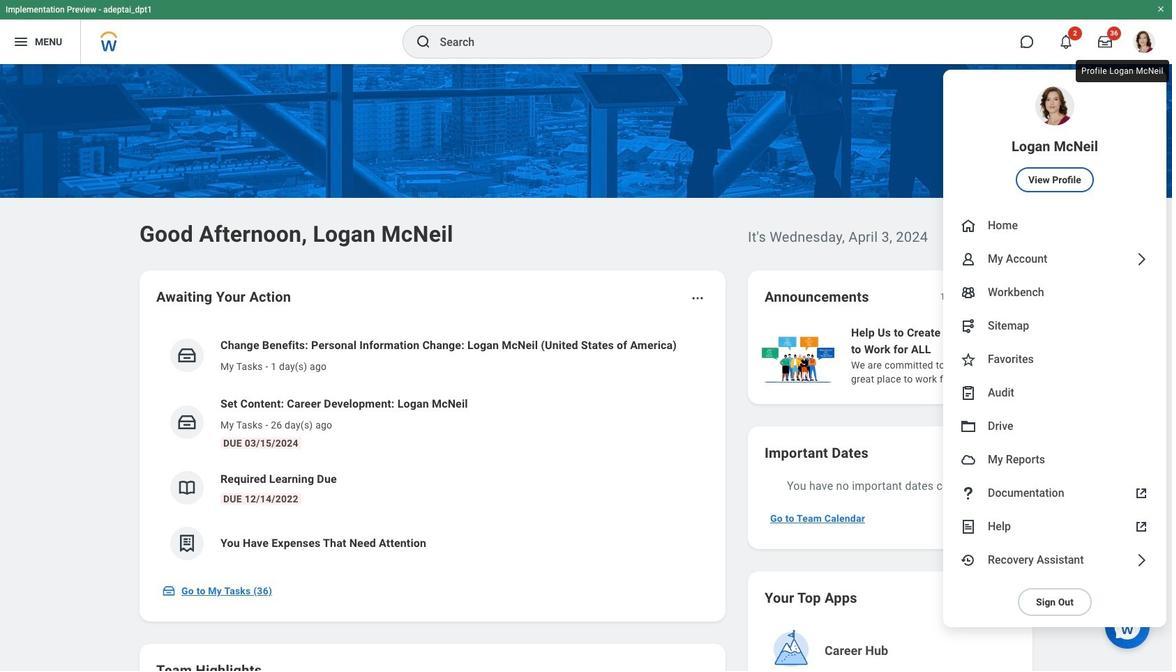 Task type: locate. For each thing, give the bounding box(es) containing it.
0 vertical spatial inbox image
[[177, 412, 197, 433]]

banner
[[0, 0, 1172, 628]]

related actions image
[[691, 292, 705, 306]]

user image
[[960, 251, 977, 268]]

endpoints image
[[960, 318, 977, 335]]

home image
[[960, 218, 977, 234]]

4 menu item from the top
[[943, 276, 1166, 310]]

list
[[759, 324, 1172, 388], [156, 327, 709, 572]]

1 menu item from the top
[[943, 70, 1166, 209]]

tooltip
[[1073, 57, 1172, 85]]

main content
[[0, 64, 1172, 672]]

5 menu item from the top
[[943, 310, 1166, 343]]

1 horizontal spatial inbox image
[[177, 412, 197, 433]]

menu item
[[943, 70, 1166, 209], [943, 209, 1166, 243], [943, 243, 1166, 276], [943, 276, 1166, 310], [943, 310, 1166, 343], [943, 343, 1166, 377], [943, 377, 1166, 410], [943, 410, 1166, 444], [943, 444, 1166, 477], [943, 477, 1166, 511], [943, 511, 1166, 544], [943, 544, 1166, 578]]

3 menu item from the top
[[943, 243, 1166, 276]]

document image
[[960, 519, 977, 536]]

menu
[[943, 70, 1166, 628]]

justify image
[[13, 33, 29, 50]]

chevron left small image
[[973, 290, 986, 304]]

7 menu item from the top
[[943, 377, 1166, 410]]

inbox image
[[177, 412, 197, 433], [162, 585, 176, 599]]

status
[[940, 292, 963, 303]]

folder open image
[[960, 419, 977, 435]]

1 vertical spatial inbox image
[[162, 585, 176, 599]]

book open image
[[177, 478, 197, 499]]

9 menu item from the top
[[943, 444, 1166, 477]]

ext link image
[[1133, 486, 1150, 502]]

logan mcneil image
[[1133, 31, 1155, 53]]

ext link image
[[1133, 519, 1150, 536]]

1 horizontal spatial list
[[759, 324, 1172, 388]]

paste image
[[960, 385, 977, 402]]

search image
[[415, 33, 432, 50]]



Task type: vqa. For each thing, say whether or not it's contained in the screenshot.
topmost ext link icon
yes



Task type: describe. For each thing, give the bounding box(es) containing it.
0 horizontal spatial inbox image
[[162, 585, 176, 599]]

avatar image
[[960, 452, 977, 469]]

chevron right image
[[1133, 553, 1150, 569]]

10 menu item from the top
[[943, 477, 1166, 511]]

Search Workday  search field
[[440, 27, 743, 57]]

0 horizontal spatial list
[[156, 327, 709, 572]]

6 menu item from the top
[[943, 343, 1166, 377]]

8 menu item from the top
[[943, 410, 1166, 444]]

inbox large image
[[1098, 35, 1112, 49]]

11 menu item from the top
[[943, 511, 1166, 544]]

question image
[[960, 486, 977, 502]]

star image
[[960, 352, 977, 368]]

contact card matrix manager image
[[960, 285, 977, 301]]

2 menu item from the top
[[943, 209, 1166, 243]]

inbox image
[[177, 345, 197, 366]]

chevron right small image
[[998, 290, 1012, 304]]

12 menu item from the top
[[943, 544, 1166, 578]]

dashboard expenses image
[[177, 534, 197, 555]]

close environment banner image
[[1157, 5, 1165, 13]]

chevron right image
[[1133, 251, 1150, 268]]

notifications large image
[[1059, 35, 1073, 49]]



